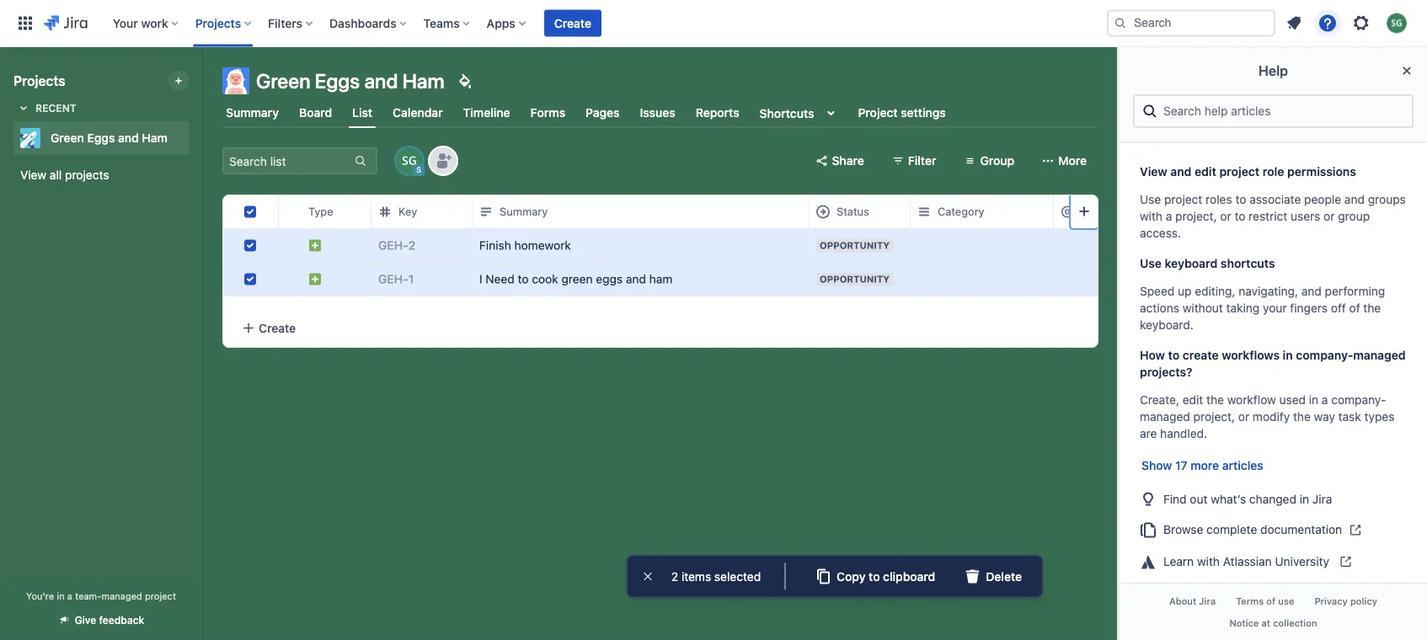 Task type: locate. For each thing, give the bounding box(es) containing it.
1 vertical spatial summary
[[500, 205, 548, 218]]

and up "view all projects" link
[[118, 131, 139, 145]]

the left workflow
[[1207, 393, 1224, 407]]

a up way
[[1322, 393, 1328, 407]]

add people image
[[433, 151, 453, 171]]

0 horizontal spatial jira
[[1199, 596, 1216, 607]]

1 horizontal spatial 2
[[671, 570, 678, 583]]

actions
[[1140, 301, 1180, 315]]

1 horizontal spatial managed
[[1140, 410, 1190, 424]]

0 vertical spatial ham
[[402, 69, 445, 93]]

learn with atlassian university
[[1164, 555, 1333, 569]]

a left "team-"
[[67, 591, 72, 602]]

create project image
[[172, 74, 185, 88]]

shortcuts
[[1221, 257, 1275, 270]]

share
[[832, 154, 864, 168]]

in right "you're"
[[57, 591, 65, 602]]

0 vertical spatial with
[[1140, 209, 1163, 223]]

your profile and settings image
[[1387, 13, 1407, 33]]

0 horizontal spatial eggs
[[87, 131, 115, 145]]

teams
[[423, 16, 460, 30]]

to left restrict
[[1235, 209, 1246, 223]]

ham up calendar
[[402, 69, 445, 93]]

to
[[1236, 192, 1246, 206], [1235, 209, 1246, 223], [518, 272, 529, 286], [1168, 348, 1180, 362], [869, 570, 880, 583]]

1 horizontal spatial a
[[1166, 209, 1172, 223]]

primary element
[[10, 0, 1107, 47]]

performing
[[1325, 284, 1385, 298]]

lead image
[[308, 273, 322, 286]]

2 left items
[[671, 570, 678, 583]]

view left all
[[20, 168, 46, 182]]

and up 'group'
[[1345, 192, 1365, 206]]

2 items selected
[[671, 570, 761, 583]]

1 vertical spatial edit
[[1183, 393, 1203, 407]]

a inside use project roles to associate people and groups with a project, or to restrict users or group access.
[[1166, 209, 1172, 223]]

or down workflow
[[1238, 410, 1250, 424]]

to right copy at the right
[[869, 570, 880, 583]]

2 geh- from the top
[[378, 272, 408, 286]]

0 vertical spatial 2
[[408, 238, 416, 252]]

appswitcher icon image
[[15, 13, 35, 33]]

table
[[223, 195, 1427, 309]]

project up the "give feedback" button at left bottom
[[145, 591, 176, 602]]

about jira button
[[1159, 591, 1226, 612]]

0 horizontal spatial summary
[[226, 106, 279, 120]]

give feedback
[[75, 615, 144, 626]]

project left role
[[1220, 165, 1260, 179]]

1 vertical spatial managed
[[1140, 410, 1190, 424]]

projects up 'collapse recent projects' 'image' on the top of the page
[[13, 73, 65, 89]]

project, down roles
[[1175, 209, 1217, 223]]

and inside 'link'
[[118, 131, 139, 145]]

jira right about
[[1199, 596, 1216, 607]]

green up the summary link at the top left
[[256, 69, 310, 93]]

1 horizontal spatial view
[[1140, 165, 1168, 179]]

ham left add to starred image
[[142, 131, 168, 145]]

eggs
[[596, 272, 623, 286]]

use inside use project roles to associate people and groups with a project, or to restrict users or group access.
[[1140, 192, 1161, 206]]

managed up types
[[1353, 348, 1406, 362]]

to left cook
[[518, 272, 529, 286]]

managed down create, on the right bottom of the page
[[1140, 410, 1190, 424]]

1 vertical spatial opportunity
[[820, 274, 890, 285]]

and
[[364, 69, 398, 93], [118, 131, 139, 145], [1171, 165, 1192, 179], [1345, 192, 1365, 206], [626, 272, 646, 286], [1302, 284, 1322, 298]]

learn with atlassian university link
[[1133, 546, 1414, 578]]

2 horizontal spatial a
[[1322, 393, 1328, 407]]

to inside button
[[869, 570, 880, 583]]

1 horizontal spatial of
[[1349, 301, 1360, 315]]

managed inside the create, edit the workflow used in a company- managed project, or modify the way task types are handled.
[[1140, 410, 1190, 424]]

help image
[[1318, 13, 1338, 33]]

0 horizontal spatial managed
[[102, 591, 142, 602]]

notifications image
[[1284, 13, 1304, 33]]

or
[[1220, 209, 1231, 223], [1324, 209, 1335, 223], [1238, 410, 1250, 424]]

create button inside primary element
[[544, 10, 602, 37]]

1 vertical spatial with
[[1197, 555, 1220, 569]]

2 vertical spatial a
[[67, 591, 72, 602]]

the down used
[[1293, 410, 1311, 424]]

1 vertical spatial geh-
[[378, 272, 408, 286]]

1 horizontal spatial summary
[[500, 205, 548, 218]]

a
[[1166, 209, 1172, 223], [1322, 393, 1328, 407], [67, 591, 72, 602]]

company- inside the create, edit the workflow used in a company- managed project, or modify the way task types are handled.
[[1331, 393, 1386, 407]]

task
[[1339, 410, 1361, 424]]

1 vertical spatial 2
[[671, 570, 678, 583]]

project, inside the create, edit the workflow used in a company- managed project, or modify the way task types are handled.
[[1194, 410, 1235, 424]]

row containing type
[[223, 195, 1427, 229]]

view up access.
[[1140, 165, 1168, 179]]

geh- inside "link"
[[378, 238, 408, 252]]

0 horizontal spatial ham
[[142, 131, 168, 145]]

2 opportunity from the top
[[820, 274, 890, 285]]

and up the list
[[364, 69, 398, 93]]

0 vertical spatial create button
[[544, 10, 602, 37]]

1 opportunity from the top
[[820, 240, 890, 251]]

2 vertical spatial managed
[[102, 591, 142, 602]]

1 horizontal spatial jira
[[1313, 492, 1332, 506]]

1 row from the top
[[223, 195, 1427, 229]]

0 horizontal spatial green
[[51, 131, 84, 145]]

use
[[1140, 192, 1161, 206], [1140, 257, 1162, 270]]

atlassian
[[1223, 555, 1272, 569]]

1 vertical spatial jira
[[1199, 596, 1216, 607]]

0 vertical spatial eggs
[[315, 69, 360, 93]]

privacy policy
[[1315, 596, 1378, 607]]

opportunity down "status" 'cell'
[[820, 274, 890, 285]]

1 vertical spatial project
[[1164, 192, 1203, 206]]

delete button
[[952, 563, 1032, 590]]

1 vertical spatial ham
[[142, 131, 168, 145]]

the down performing
[[1364, 301, 1381, 315]]

eggs up "view all projects" link
[[87, 131, 115, 145]]

geh-
[[378, 238, 408, 252], [378, 272, 408, 286]]

green eggs and ham link
[[13, 121, 182, 155]]

project
[[1220, 165, 1260, 179], [1164, 192, 1203, 206], [145, 591, 176, 602]]

view for view all projects
[[20, 168, 46, 182]]

1 vertical spatial green eggs and ham
[[51, 131, 168, 145]]

are
[[1140, 427, 1157, 441]]

create button right apps dropdown button
[[544, 10, 602, 37]]

0 horizontal spatial project
[[145, 591, 176, 602]]

a inside the create, edit the workflow used in a company- managed project, or modify the way task types are handled.
[[1322, 393, 1328, 407]]

geh-2 link
[[378, 237, 416, 254]]

1 vertical spatial projects
[[13, 73, 65, 89]]

board
[[299, 106, 332, 120]]

0 vertical spatial geh-
[[378, 238, 408, 252]]

1 horizontal spatial ham
[[402, 69, 445, 93]]

to up projects?
[[1168, 348, 1180, 362]]

company- up task
[[1331, 393, 1386, 407]]

workflow
[[1227, 393, 1276, 407]]

1 horizontal spatial or
[[1238, 410, 1250, 424]]

how
[[1140, 348, 1165, 362]]

3 row from the top
[[223, 262, 1427, 297]]

of right "off" on the top
[[1349, 301, 1360, 315]]

edit right create, on the right bottom of the page
[[1183, 393, 1203, 407]]

types
[[1365, 410, 1395, 424]]

finish
[[479, 238, 511, 252]]

1 vertical spatial use
[[1140, 257, 1162, 270]]

in up 'documentation'
[[1300, 492, 1309, 506]]

and left ham
[[626, 272, 646, 286]]

in inside the create, edit the workflow used in a company- managed project, or modify the way task types are handled.
[[1309, 393, 1319, 407]]

0 vertical spatial summary
[[226, 106, 279, 120]]

0 vertical spatial of
[[1349, 301, 1360, 315]]

1 vertical spatial company-
[[1331, 393, 1386, 407]]

0 vertical spatial project
[[1220, 165, 1260, 179]]

university
[[1275, 555, 1329, 569]]

green eggs and ham
[[256, 69, 445, 93], [51, 131, 168, 145]]

jira
[[1313, 492, 1332, 506], [1199, 596, 1216, 607]]

reports link
[[692, 98, 743, 128]]

1 horizontal spatial with
[[1197, 555, 1220, 569]]

create
[[554, 16, 591, 30], [259, 321, 296, 335]]

tab list
[[212, 98, 1107, 128]]

0 vertical spatial use
[[1140, 192, 1161, 206]]

browse complete documentation
[[1164, 523, 1342, 537]]

1 vertical spatial project,
[[1194, 410, 1235, 424]]

or down roles
[[1220, 209, 1231, 223]]

0 vertical spatial projects
[[195, 16, 241, 30]]

1 horizontal spatial project
[[1164, 192, 1203, 206]]

2 horizontal spatial or
[[1324, 209, 1335, 223]]

summary
[[226, 106, 279, 120], [500, 205, 548, 218]]

all
[[50, 168, 62, 182]]

how to create workflows in company-managed projects?
[[1140, 348, 1406, 379]]

0 horizontal spatial of
[[1267, 596, 1276, 607]]

tab list containing list
[[212, 98, 1107, 128]]

0 vertical spatial a
[[1166, 209, 1172, 223]]

sidebar navigation image
[[184, 67, 221, 101]]

row containing geh-2
[[223, 228, 1427, 263]]

1 vertical spatial create
[[259, 321, 296, 335]]

calendar link
[[389, 98, 446, 128]]

more
[[1058, 154, 1087, 168]]

find out what's changed in jira link
[[1133, 483, 1414, 514]]

green down recent
[[51, 131, 84, 145]]

the inside speed up editing, navigating, and performing actions without taking your fingers off of the keyboard.
[[1364, 301, 1381, 315]]

company- down "off" on the top
[[1296, 348, 1353, 362]]

people
[[1304, 192, 1341, 206]]

geh- up 'geh-1'
[[378, 238, 408, 252]]

selected
[[714, 570, 761, 583]]

ascending image
[[873, 205, 886, 219]]

2 vertical spatial the
[[1293, 410, 1311, 424]]

1 horizontal spatial create
[[554, 16, 591, 30]]

with
[[1140, 209, 1163, 223], [1197, 555, 1220, 569]]

apps
[[487, 16, 515, 30]]

use for use keyboard shortcuts
[[1140, 257, 1162, 270]]

with inside use project roles to associate people and groups with a project, or to restrict users or group access.
[[1140, 209, 1163, 223]]

out
[[1190, 492, 1208, 506]]

privacy policy link
[[1305, 591, 1388, 612]]

0 vertical spatial green eggs and ham
[[256, 69, 445, 93]]

2 use from the top
[[1140, 257, 1162, 270]]

0 horizontal spatial with
[[1140, 209, 1163, 223]]

of left use
[[1267, 596, 1276, 607]]

eggs up board
[[315, 69, 360, 93]]

1 vertical spatial the
[[1207, 393, 1224, 407]]

2 row from the top
[[223, 228, 1427, 263]]

and up fingers
[[1302, 284, 1322, 298]]

2 horizontal spatial managed
[[1353, 348, 1406, 362]]

add to starred image
[[184, 128, 204, 148]]

project inside use project roles to associate people and groups with a project, or to restrict users or group access.
[[1164, 192, 1203, 206]]

use up speed
[[1140, 257, 1162, 270]]

banner
[[0, 0, 1427, 47]]

project, up handled.
[[1194, 410, 1235, 424]]

way
[[1314, 410, 1335, 424]]

project, inside use project roles to associate people and groups with a project, or to restrict users or group access.
[[1175, 209, 1217, 223]]

of inside speed up editing, navigating, and performing actions without taking your fingers off of the keyboard.
[[1349, 301, 1360, 315]]

at
[[1262, 617, 1271, 628]]

jira image
[[44, 13, 87, 33], [44, 13, 87, 33]]

1 horizontal spatial eggs
[[315, 69, 360, 93]]

shortcuts
[[760, 106, 814, 120]]

0 vertical spatial company-
[[1296, 348, 1353, 362]]

associate
[[1250, 192, 1301, 206]]

browse complete documentation link
[[1133, 514, 1414, 546]]

company- inside how to create workflows in company-managed projects?
[[1296, 348, 1353, 362]]

0 vertical spatial the
[[1364, 301, 1381, 315]]

0 horizontal spatial green eggs and ham
[[51, 131, 168, 145]]

roles
[[1206, 192, 1232, 206]]

geh- down "geh-2" "link"
[[378, 272, 408, 286]]

0 horizontal spatial create
[[259, 321, 296, 335]]

2 up 1
[[408, 238, 416, 252]]

in right workflows
[[1283, 348, 1293, 362]]

0 vertical spatial edit
[[1195, 165, 1217, 179]]

create button down ham
[[223, 309, 1098, 347]]

0 horizontal spatial 2
[[408, 238, 416, 252]]

green eggs and ham up "view all projects" link
[[51, 131, 168, 145]]

use up access.
[[1140, 192, 1161, 206]]

with up access.
[[1140, 209, 1163, 223]]

summary up search list text box
[[226, 106, 279, 120]]

project left roles
[[1164, 192, 1203, 206]]

a up access.
[[1166, 209, 1172, 223]]

and inside use project roles to associate people and groups with a project, or to restrict users or group access.
[[1345, 192, 1365, 206]]

0 horizontal spatial view
[[20, 168, 46, 182]]

and up access.
[[1171, 165, 1192, 179]]

recent
[[35, 102, 76, 114]]

view for view and edit project role permissions
[[1140, 165, 1168, 179]]

0 vertical spatial project,
[[1175, 209, 1217, 223]]

row containing geh-1
[[223, 262, 1427, 297]]

1 vertical spatial green
[[51, 131, 84, 145]]

key
[[399, 205, 417, 218]]

managed up the feedback
[[102, 591, 142, 602]]

set background color image
[[455, 71, 475, 91]]

1 vertical spatial eggs
[[87, 131, 115, 145]]

1 geh- from the top
[[378, 238, 408, 252]]

ham
[[402, 69, 445, 93], [142, 131, 168, 145]]

Search list text field
[[224, 149, 352, 173]]

1 use from the top
[[1140, 192, 1161, 206]]

timeline link
[[460, 98, 514, 128]]

2 horizontal spatial project
[[1220, 165, 1260, 179]]

view inside "view all projects" link
[[20, 168, 46, 182]]

create,
[[1140, 393, 1180, 407]]

0 vertical spatial green
[[256, 69, 310, 93]]

notice
[[1230, 617, 1259, 628]]

2 horizontal spatial the
[[1364, 301, 1381, 315]]

or down 'people'
[[1324, 209, 1335, 223]]

keyboard.
[[1140, 318, 1194, 332]]

jira up 'documentation'
[[1313, 492, 1332, 506]]

feedback
[[99, 615, 144, 626]]

table containing geh-2
[[223, 195, 1427, 309]]

project
[[858, 106, 898, 120]]

projects up sidebar navigation icon
[[195, 16, 241, 30]]

Search help articles field
[[1158, 96, 1405, 126]]

1 horizontal spatial projects
[[195, 16, 241, 30]]

0 vertical spatial opportunity
[[820, 240, 890, 251]]

button to open the fields dropdown. open the fields dropdown to add fields to list view or create a new field image
[[1074, 201, 1094, 222]]

of
[[1349, 301, 1360, 315], [1267, 596, 1276, 607]]

group button
[[953, 147, 1025, 174]]

17
[[1175, 459, 1188, 473]]

summary inside tab list
[[226, 106, 279, 120]]

0 vertical spatial create
[[554, 16, 591, 30]]

in up way
[[1309, 393, 1319, 407]]

opportunity down status
[[820, 240, 890, 251]]

summary up finish homework
[[500, 205, 548, 218]]

0 vertical spatial managed
[[1353, 348, 1406, 362]]

edit up roles
[[1195, 165, 1217, 179]]

create
[[1183, 348, 1219, 362]]

green eggs and ham up the list
[[256, 69, 445, 93]]

row
[[223, 195, 1427, 229], [223, 228, 1427, 263], [223, 262, 1427, 297]]

eggs inside green eggs and ham 'link'
[[87, 131, 115, 145]]

issues link
[[637, 98, 679, 128]]

1 vertical spatial a
[[1322, 393, 1328, 407]]

with right the learn
[[1197, 555, 1220, 569]]

you're
[[26, 591, 54, 602]]

delete
[[986, 570, 1022, 583]]

0 horizontal spatial the
[[1207, 393, 1224, 407]]



Task type: vqa. For each thing, say whether or not it's contained in the screenshot.
SIDEBAR NAVIGATION Image
yes



Task type: describe. For each thing, give the bounding box(es) containing it.
green eggs and ham inside 'link'
[[51, 131, 168, 145]]

calendar
[[393, 106, 443, 120]]

dashboards button
[[324, 10, 413, 37]]

2 inside "geh-2" "link"
[[408, 238, 416, 252]]

project settings link
[[855, 98, 949, 128]]

speed
[[1140, 284, 1175, 298]]

teams button
[[418, 10, 477, 37]]

modify
[[1253, 410, 1290, 424]]

filter
[[908, 154, 936, 168]]

view all projects link
[[13, 160, 189, 190]]

to inside how to create workflows in company-managed projects?
[[1168, 348, 1180, 362]]

find
[[1164, 492, 1187, 506]]

show 17 more articles button
[[1133, 456, 1272, 476]]

0 horizontal spatial projects
[[13, 73, 65, 89]]

notice at collection
[[1230, 617, 1317, 628]]

field actions image
[[890, 202, 910, 222]]

category
[[938, 205, 985, 218]]

and inside speed up editing, navigating, and performing actions without taking your fingers off of the keyboard.
[[1302, 284, 1322, 298]]

homework
[[514, 238, 571, 252]]

lead image
[[308, 239, 322, 252]]

use keyboard shortcuts
[[1140, 257, 1275, 270]]

users
[[1291, 209, 1321, 223]]

timeline
[[463, 106, 510, 120]]

type
[[308, 205, 333, 218]]

up
[[1178, 284, 1192, 298]]

copy
[[837, 570, 866, 583]]

filters button
[[263, 10, 319, 37]]

i
[[479, 272, 482, 286]]

search image
[[1114, 16, 1127, 30]]

1 horizontal spatial green
[[256, 69, 310, 93]]

projects inside projects dropdown button
[[195, 16, 241, 30]]

handled.
[[1160, 427, 1207, 441]]

workflows
[[1222, 348, 1280, 362]]

summary link
[[222, 98, 282, 128]]

your work
[[113, 16, 168, 30]]

reports
[[696, 106, 739, 120]]

learn
[[1164, 555, 1194, 569]]

terms of use
[[1236, 596, 1294, 607]]

status
[[837, 205, 869, 218]]

list
[[352, 106, 373, 120]]

complete
[[1207, 523, 1257, 537]]

projects button
[[190, 10, 258, 37]]

use
[[1278, 596, 1294, 607]]

to right roles
[[1236, 192, 1246, 206]]

use for use project roles to associate people and groups with a project, or to restrict users or group access.
[[1140, 192, 1161, 206]]

green
[[562, 272, 593, 286]]

0 horizontal spatial a
[[67, 591, 72, 602]]

use project roles to associate people and groups with a project, or to restrict users or group access.
[[1140, 192, 1406, 240]]

opportunity for finish homework
[[820, 240, 890, 251]]

close image
[[1397, 61, 1417, 81]]

pages
[[586, 106, 620, 120]]

settings
[[901, 106, 946, 120]]

cook
[[532, 272, 558, 286]]

status cell
[[809, 195, 910, 228]]

need
[[486, 272, 515, 286]]

dashboards
[[329, 16, 397, 30]]

keyboard
[[1165, 257, 1218, 270]]

2 vertical spatial project
[[145, 591, 176, 602]]

in inside how to create workflows in company-managed projects?
[[1283, 348, 1293, 362]]

jira inside button
[[1199, 596, 1216, 607]]

ham inside 'link'
[[142, 131, 168, 145]]

banner containing your work
[[0, 0, 1427, 47]]

collapse recent projects image
[[13, 98, 34, 118]]

your
[[1263, 301, 1287, 315]]

edit inside the create, edit the workflow used in a company- managed project, or modify the way task types are handled.
[[1183, 393, 1203, 407]]

share button
[[805, 147, 874, 174]]

opportunity for i need to cook green eggs and ham
[[820, 274, 890, 285]]

settings image
[[1351, 13, 1372, 33]]

role
[[1263, 165, 1284, 179]]

restrict
[[1249, 209, 1288, 223]]

projects?
[[1140, 365, 1193, 379]]

clipboard
[[883, 570, 935, 583]]

geh-2
[[378, 238, 416, 252]]

items
[[682, 570, 711, 583]]

documentation
[[1261, 523, 1342, 537]]

or inside the create, edit the workflow used in a company- managed project, or modify the way task types are handled.
[[1238, 410, 1250, 424]]

Search field
[[1107, 10, 1276, 37]]

your work button
[[108, 10, 185, 37]]

about
[[1169, 596, 1197, 607]]

deselect all items image
[[641, 570, 655, 583]]

permissions
[[1287, 165, 1356, 179]]

sam green image
[[396, 147, 423, 174]]

copy to clipboard button
[[803, 563, 946, 590]]

0 horizontal spatial or
[[1220, 209, 1231, 223]]

filter button
[[881, 147, 947, 174]]

what's
[[1211, 492, 1246, 506]]

off
[[1331, 301, 1346, 315]]

without
[[1183, 301, 1223, 315]]

1 vertical spatial create button
[[223, 309, 1098, 347]]

1
[[408, 272, 414, 286]]

groups
[[1368, 192, 1406, 206]]

filters
[[268, 16, 303, 30]]

access.
[[1140, 226, 1181, 240]]

geh-1
[[378, 272, 414, 286]]

terms
[[1236, 596, 1264, 607]]

1 horizontal spatial green eggs and ham
[[256, 69, 445, 93]]

your
[[113, 16, 138, 30]]

more
[[1191, 459, 1219, 473]]

green inside 'link'
[[51, 131, 84, 145]]

browse
[[1164, 523, 1203, 537]]

0 vertical spatial jira
[[1313, 492, 1332, 506]]

managed inside how to create workflows in company-managed projects?
[[1353, 348, 1406, 362]]

taking
[[1226, 301, 1260, 315]]

summary inside row
[[500, 205, 548, 218]]

1 horizontal spatial the
[[1293, 410, 1311, 424]]

geh-1 link
[[378, 271, 414, 288]]

geh- for 1
[[378, 272, 408, 286]]

assignee
[[1081, 205, 1127, 218]]

apps button
[[482, 10, 532, 37]]

projects
[[65, 168, 109, 182]]

group
[[1338, 209, 1370, 223]]

policy
[[1350, 596, 1378, 607]]

1 vertical spatial of
[[1267, 596, 1276, 607]]

project settings
[[858, 106, 946, 120]]

create inside primary element
[[554, 16, 591, 30]]

geh- for 2
[[378, 238, 408, 252]]



